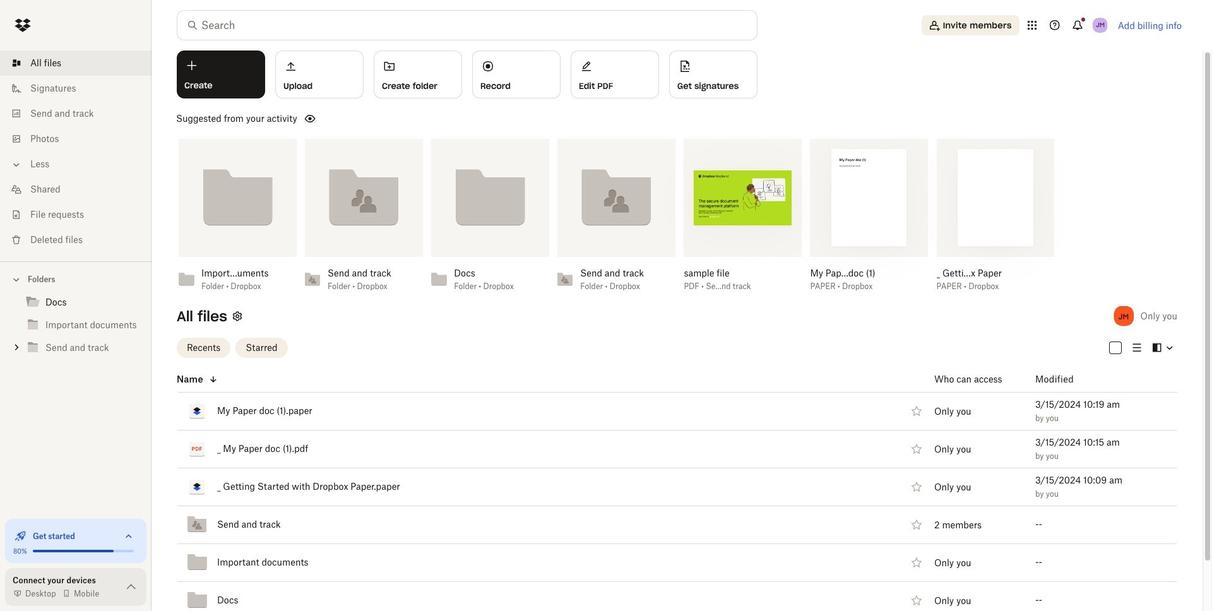 Task type: describe. For each thing, give the bounding box(es) containing it.
Search in folder "Dropbox" text field
[[201, 18, 731, 33]]

less image
[[10, 158, 23, 171]]

name _ my paper doc (1).pdf, modified 3/15/2024 10:15 am, element
[[149, 430, 1178, 468]]

add to starred image for name _ my paper doc (1).pdf, modified 3/15/2024 10:15 am, element
[[909, 441, 924, 457]]

add to starred image for name _ getting started with dropbox paper.paper, modified 3/15/2024 10:09 am, element
[[909, 479, 924, 494]]

add to starred image for name important documents, modified 4/2/2024 10:18 am, element
[[909, 555, 924, 570]]

getting started progress progress bar
[[33, 550, 114, 552]]

name docs, modified 3/15/2024 9:15 am, element
[[149, 582, 1178, 611]]

name send and track, modified 3/15/2024 9:46 am, element
[[149, 506, 1178, 544]]

name important documents, modified 4/2/2024 10:18 am, element
[[149, 544, 1178, 582]]

add to starred image for the name docs, modified 3/15/2024 9:15 am, element
[[909, 593, 924, 608]]

add to starred image for name my paper doc (1).paper, modified 3/15/2024 10:19 am, element
[[909, 403, 924, 419]]

name my paper doc (1).paper, modified 3/15/2024 10:19 am, element
[[149, 392, 1178, 430]]



Task type: locate. For each thing, give the bounding box(es) containing it.
2 add to starred image from the top
[[909, 555, 924, 570]]

group
[[0, 289, 152, 369]]

3 add to starred image from the top
[[909, 593, 924, 608]]

add to starred image inside name important documents, modified 4/2/2024 10:18 am, element
[[909, 555, 924, 570]]

add to starred image inside name _ my paper doc (1).pdf, modified 3/15/2024 10:15 am, element
[[909, 441, 924, 457]]

2 vertical spatial add to starred image
[[909, 517, 924, 532]]

add to starred image for the name send and track, modified 3/15/2024 9:46 am, element
[[909, 517, 924, 532]]

1 add to starred image from the top
[[909, 479, 924, 494]]

add to starred image inside name _ getting started with dropbox paper.paper, modified 3/15/2024 10:09 am, element
[[909, 479, 924, 494]]

folder settings image
[[230, 308, 245, 324]]

dropbox image
[[10, 13, 35, 38]]

add to starred image
[[909, 479, 924, 494], [909, 555, 924, 570], [909, 593, 924, 608]]

2 vertical spatial add to starred image
[[909, 593, 924, 608]]

add to starred image inside the name docs, modified 3/15/2024 9:15 am, element
[[909, 593, 924, 608]]

list item
[[0, 51, 152, 76]]

name _ getting started with dropbox paper.paper, modified 3/15/2024 10:09 am, element
[[149, 468, 1178, 506]]

list
[[0, 43, 152, 261]]

3 add to starred image from the top
[[909, 517, 924, 532]]

table
[[149, 367, 1178, 611]]

0 vertical spatial add to starred image
[[909, 479, 924, 494]]

0 vertical spatial add to starred image
[[909, 403, 924, 419]]

1 add to starred image from the top
[[909, 403, 924, 419]]

1 vertical spatial add to starred image
[[909, 441, 924, 457]]

1 vertical spatial add to starred image
[[909, 555, 924, 570]]

add to starred image
[[909, 403, 924, 419], [909, 441, 924, 457], [909, 517, 924, 532]]

add to starred image inside name my paper doc (1).paper, modified 3/15/2024 10:19 am, element
[[909, 403, 924, 419]]

add to starred image inside the name send and track, modified 3/15/2024 9:46 am, element
[[909, 517, 924, 532]]

2 add to starred image from the top
[[909, 441, 924, 457]]



Task type: vqa. For each thing, say whether or not it's contained in the screenshot.
Add to Starred image for Name Send and track, Modified 3/15/2024 9:46 am, element
yes



